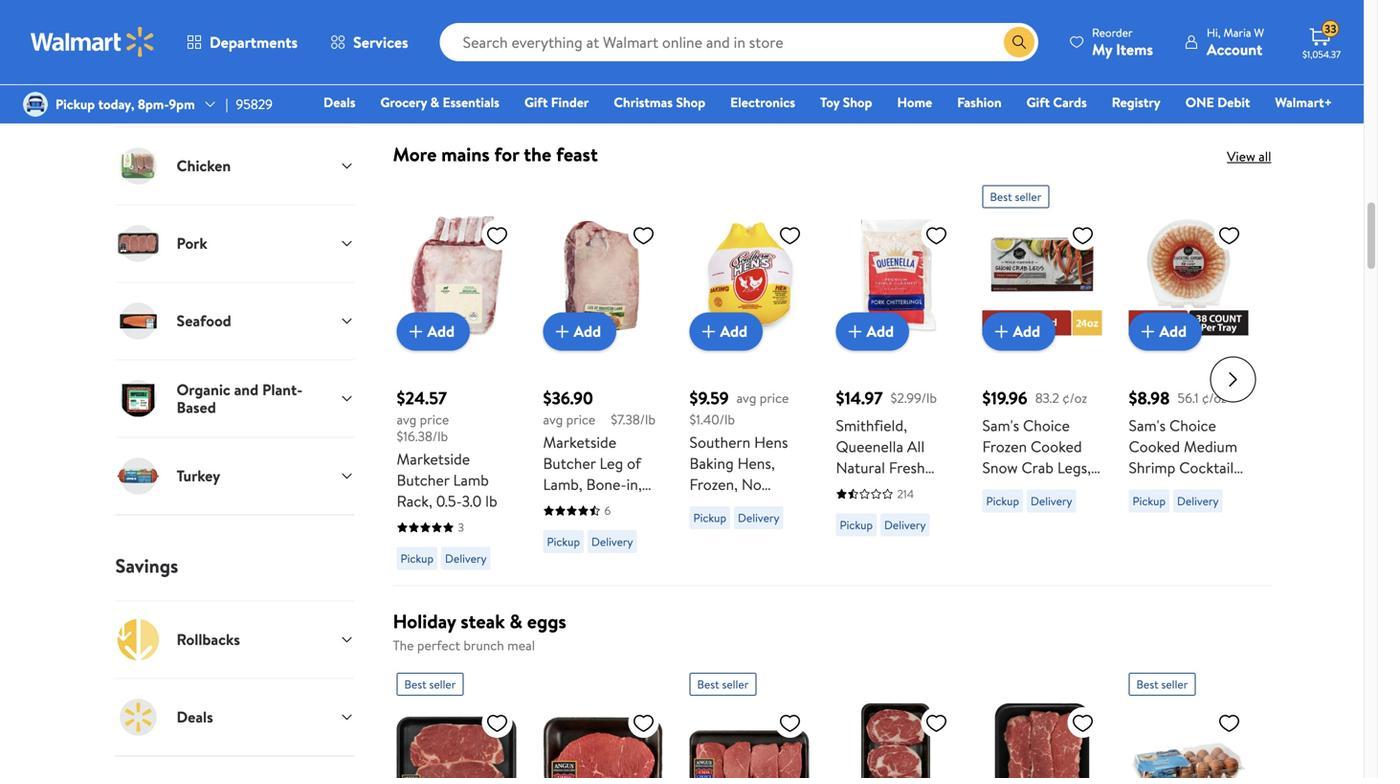 Task type: describe. For each thing, give the bounding box(es) containing it.
best for marketside cage-free large brown eggs, 18 count image
[[1137, 676, 1159, 693]]

grocery
[[381, 93, 427, 112]]

need.*
[[938, 37, 983, 61]]

search icon image
[[1012, 34, 1027, 50]]

3.0-
[[543, 495, 569, 516]]

next slide for product carousel list image
[[1211, 356, 1257, 402]]

6
[[605, 502, 611, 519]]

marketside inside $24.57 avg price $16.38/lb marketside butcher lamb rack, 0.5-3.0 lb
[[397, 448, 470, 469]]

smithfield, queenella all natural fresh chitterlings, pork, 5 lb, (frozen) image
[[836, 216, 956, 335]]

$1,054.37
[[1303, 48, 1342, 61]]

$19.96
[[983, 386, 1028, 410]]

now
[[838, 77, 869, 101]]

seller for beef choice angus new york strip steak, 0.82 - 1.57 lb tray image in the left bottom of the page
[[429, 676, 456, 693]]

& inside holiday steak & eggs the perfect brunch meal
[[510, 608, 523, 635]]

Walmart Site-Wide search field
[[440, 23, 1039, 61]]

fashion
[[958, 93, 1002, 112]]

product group containing $36.90
[[543, 177, 663, 578]]

savings
[[115, 552, 178, 579]]

to
[[772, 37, 788, 61]]

what
[[866, 37, 902, 61]]

services button
[[314, 19, 425, 65]]

a feast for 6, under $30 image
[[408, 0, 1257, 107]]

registry
[[1112, 93, 1161, 112]]

lb inside $24.57 avg price $16.38/lb marketside butcher lamb rack, 0.5-3.0 lb
[[486, 491, 498, 512]]

serving
[[746, 537, 796, 558]]

grocery & essentials link
[[372, 92, 508, 113]]

214
[[898, 486, 915, 502]]

seller for marketside cage-free large brown eggs, 18 count image
[[1162, 676, 1189, 693]]

pickup up protein,
[[694, 510, 727, 526]]

grocery & essentials
[[381, 93, 500, 112]]

walmart image
[[31, 27, 155, 57]]

chicken button
[[115, 127, 355, 204]]

seller inside product group
[[1015, 188, 1042, 205]]

delivery for $14.97
[[885, 517, 926, 533]]

oz.
[[731, 558, 749, 579]]

add to favorites list, smithfield, queenella all natural fresh chitterlings, pork, 5 lb, (frozen) image
[[925, 223, 948, 247]]

beef choice angus sirloin tender steak, 0.6 - 1.62 lb tray image
[[690, 704, 810, 778]]

deals inside deals dropdown button
[[177, 707, 213, 728]]

pickup for product group containing $19.96
[[987, 493, 1020, 509]]

marketside butcher leg of lamb, bone-in, 3.0-7.5 lb (fresh)
[[543, 432, 652, 516]]

sam's choice cooked medium shrimp cocktail ring with sauce, 16 oz image
[[1129, 216, 1249, 335]]

organic and plant- based
[[177, 379, 303, 418]]

best seller for "beef choice angus sirloin tender steak, 0.6 - 1.62 lb tray" image
[[698, 676, 749, 693]]

pork button
[[115, 204, 355, 282]]

lb inside marketside butcher leg of lamb, bone-in, 3.0-7.5 lb (fresh)
[[590, 495, 602, 516]]

shop now
[[796, 77, 869, 101]]

gift finder link
[[516, 92, 598, 113]]

add to favorites list, marketside cage-free large brown eggs, 18 count image
[[1218, 711, 1241, 735]]

baking
[[690, 453, 734, 474]]

product group containing $8.98
[[1129, 177, 1249, 578]]

add to cart image for $36.90
[[551, 320, 574, 343]]

turkey
[[177, 465, 220, 487]]

christmas shop
[[614, 93, 706, 112]]

hens,
[[738, 453, 775, 474]]

¢/oz for $8.98
[[1202, 389, 1227, 407]]

(fresh)
[[606, 495, 652, 516]]

seafood button
[[115, 282, 355, 359]]

sam's choice frozen cooked snow crab legs, 1.5 lb image
[[983, 216, 1103, 335]]

delivery down 6 at the bottom left
[[592, 534, 633, 550]]

deals link
[[315, 92, 364, 113]]

christmas shop link
[[605, 92, 714, 113]]

pickup for product group containing $36.90
[[547, 534, 580, 550]]

3 inside $9.59 avg price $1.40/lb southern hens baking hens, frozen, no allergens, whole chicken, 25g protein, serving size 3 oz.
[[719, 558, 728, 579]]

25g
[[751, 516, 779, 537]]

perfect
[[417, 636, 461, 655]]

best for "beef choice angus sirloin tender steak, 0.6 - 1.62 lb tray" image
[[698, 676, 720, 693]]

frozen,
[[690, 474, 738, 495]]

plant-
[[262, 379, 303, 400]]

5 add from the left
[[1014, 321, 1041, 342]]

and
[[234, 379, 259, 400]]

seafood
[[177, 310, 231, 331]]

hens
[[755, 432, 788, 453]]

56.1
[[1178, 389, 1199, 407]]

pork,
[[836, 499, 871, 520]]

add to favorites list, beef choice angus top sirloin steak, 0.71 - 1.8 lb tray image
[[632, 711, 655, 735]]

cards
[[1054, 93, 1087, 112]]

gift for gift finder
[[525, 93, 548, 112]]

add button for $14.97
[[836, 312, 910, 351]]

add to favorites list, beef choice angus sirloin tender steak, 0.6 - 1.62 lb tray image
[[779, 711, 802, 735]]

lb inside $19.96 83.2 ¢/oz sam's choice frozen cooked snow crab legs, 1.5 lb
[[1003, 478, 1015, 499]]

best seller inside product group
[[991, 188, 1042, 205]]

add for $14.97
[[867, 321, 894, 342]]

rollbacks
[[177, 629, 240, 650]]

southern hens baking hens, frozen, no allergens, whole chicken, 25g protein, serving size 3 oz. image
[[690, 216, 810, 335]]

add button for $36.90
[[543, 312, 617, 351]]

chitterlings,
[[836, 478, 918, 499]]

toy
[[821, 93, 840, 112]]

chicken
[[177, 155, 231, 176]]

pickup for product group containing $8.98
[[1133, 493, 1166, 509]]

9pm
[[169, 95, 195, 113]]

electronics link
[[722, 92, 804, 113]]

0 vertical spatial &
[[431, 93, 440, 112]]

bone-
[[587, 474, 627, 495]]

departments button
[[170, 19, 314, 65]]

product group containing $9.59
[[690, 177, 810, 579]]

one debit
[[1186, 93, 1251, 112]]

items
[[1117, 39, 1154, 60]]

5 add button from the left
[[983, 312, 1056, 351]]

cooked inside $19.96 83.2 ¢/oz sam's choice frozen cooked snow crab legs, 1.5 lb
[[1031, 436, 1083, 457]]

fashion link
[[949, 92, 1011, 113]]

electronics
[[731, 93, 796, 112]]

6 add button from the left
[[1129, 312, 1203, 351]]

seller for "beef choice angus sirloin tender steak, 0.6 - 1.62 lb tray" image
[[722, 676, 749, 693]]

my
[[1093, 39, 1113, 60]]

cocktail
[[1180, 457, 1234, 478]]

the
[[393, 636, 414, 655]]

w
[[1255, 24, 1265, 41]]

view all link
[[1228, 147, 1272, 165]]

walmart+
[[1276, 93, 1333, 112]]

$9.59
[[690, 386, 729, 410]]

chicken,
[[690, 516, 747, 537]]

delivery for $8.98
[[1178, 493, 1219, 509]]

deals button
[[115, 678, 355, 756]]

add to favorites list, beef choice angus ribeye steak family pack, 2.26 - 3.15 lb tray image
[[925, 711, 948, 735]]

add to favorites list, beef choice angus tri tip steak, 1.0 - 1.91 lb tray image
[[1072, 711, 1095, 735]]

choice for $8.98
[[1170, 415, 1217, 436]]

mains for to
[[725, 37, 768, 61]]

add to cart image for $9.59
[[698, 320, 721, 343]]

maria
[[1224, 24, 1252, 41]]

you
[[906, 37, 933, 61]]

add button for $24.57
[[397, 312, 470, 351]]

add button for $9.59
[[690, 312, 763, 351]]

rack,
[[397, 491, 433, 512]]

essentials
[[443, 93, 500, 112]]



Task type: vqa. For each thing, say whether or not it's contained in the screenshot.
Icon For Continue Arrow inside the the Icing link
no



Task type: locate. For each thing, give the bounding box(es) containing it.
avg up lamb,
[[543, 410, 563, 429]]

pickup for product group containing $24.57
[[401, 550, 434, 567]]

cooked up ring
[[1129, 436, 1181, 457]]

1 horizontal spatial shop
[[796, 77, 834, 101]]

product group containing $19.96
[[983, 177, 1103, 578]]

delivery down cocktail
[[1178, 493, 1219, 509]]

walmart+ link
[[1267, 92, 1341, 113]]

$24.57
[[397, 386, 447, 410]]

& right grocery
[[431, 93, 440, 112]]

2 sam's from the left
[[1129, 415, 1166, 436]]

choice down 83.2
[[1024, 415, 1070, 436]]

2 horizontal spatial lb
[[1003, 478, 1015, 499]]

$14.97
[[836, 386, 883, 410]]

sam's for $8.98
[[1129, 415, 1166, 436]]

hi, maria w account
[[1207, 24, 1265, 60]]

lamb,
[[543, 474, 583, 495]]

add to cart image for $24.57
[[405, 320, 428, 343]]

0 horizontal spatial avg
[[397, 410, 417, 429]]

4 add to cart image from the left
[[991, 320, 1014, 343]]

product group containing $24.57
[[397, 177, 517, 578]]

1 add from the left
[[428, 321, 455, 342]]

add up $24.57
[[428, 321, 455, 342]]

product group containing $14.97
[[836, 177, 956, 578]]

0 horizontal spatial deals
[[177, 707, 213, 728]]

1 choice from the left
[[1024, 415, 1070, 436]]

pickup left 5 at bottom right
[[840, 517, 873, 533]]

0 horizontal spatial 3
[[458, 519, 464, 536]]

33
[[1325, 21, 1337, 37]]

6 add from the left
[[1160, 321, 1187, 342]]

marketside cage-free large brown eggs, 18 count image
[[1129, 704, 1249, 778]]

$24.57 avg price $16.38/lb marketside butcher lamb rack, 0.5-3.0 lb
[[397, 386, 498, 512]]

add to favorites list, southern hens baking hens, frozen, no allergens, whole chicken, 25g protein, serving size 3 oz. image
[[779, 223, 802, 247]]

4 add from the left
[[867, 321, 894, 342]]

best up "beef choice angus sirloin tender steak, 0.6 - 1.62 lb tray" image
[[698, 676, 720, 693]]

seller up "beef choice angus sirloin tender steak, 0.6 - 1.62 lb tray" image
[[722, 676, 749, 693]]

5 add to cart image from the left
[[1137, 320, 1160, 343]]

product group
[[397, 177, 517, 578], [543, 177, 663, 578], [690, 177, 810, 579], [836, 177, 956, 578], [983, 177, 1103, 578], [1129, 177, 1249, 578], [397, 665, 517, 778], [690, 665, 810, 778], [1129, 665, 1249, 778]]

christmas
[[614, 93, 673, 112]]

mains left to
[[725, 37, 768, 61]]

0.5-
[[436, 491, 462, 512]]

based
[[177, 397, 216, 418]]

add for $24.57
[[428, 321, 455, 342]]

seller up sam's choice frozen cooked snow crab legs, 1.5 lb image
[[1015, 188, 1042, 205]]

delivery down crab
[[1031, 493, 1073, 509]]

holiday
[[393, 608, 456, 635]]

mains for for
[[442, 141, 490, 167]]

add to cart image up $24.57
[[405, 320, 428, 343]]

deals left grocery
[[324, 93, 356, 112]]

butcher down the $16.38/lb
[[397, 469, 450, 491]]

¢/oz inside $19.96 83.2 ¢/oz sam's choice frozen cooked snow crab legs, 1.5 lb
[[1063, 389, 1088, 407]]

whole
[[759, 495, 802, 516]]

price inside $36.90 avg price
[[567, 410, 596, 429]]

add up 83.2
[[1014, 321, 1041, 342]]

3.0
[[462, 491, 482, 512]]

shop inside the christmas shop link
[[676, 93, 706, 112]]

best seller for marketside cage-free large brown eggs, 18 count image
[[1137, 676, 1189, 693]]

2 gift from the left
[[1027, 93, 1050, 112]]

southern
[[690, 432, 751, 453]]

butcher inside marketside butcher leg of lamb, bone-in, 3.0-7.5 lb (fresh)
[[543, 453, 596, 474]]

seller down perfect
[[429, 676, 456, 693]]

more mains for the feast
[[393, 141, 598, 167]]

protein,
[[690, 537, 742, 558]]

1 horizontal spatial cooked
[[1129, 436, 1181, 457]]

add to favorites list, sam's choice frozen cooked snow crab legs, 1.5 lb image
[[1072, 223, 1095, 247]]

3 down 3.0
[[458, 519, 464, 536]]

price inside $9.59 avg price $1.40/lb southern hens baking hens, frozen, no allergens, whole chicken, 25g protein, serving size 3 oz.
[[760, 389, 789, 407]]

add to favorites list, sam's choice cooked medium shrimp cocktail ring with sauce, 16 oz image
[[1218, 223, 1241, 247]]

price for $9.59
[[760, 389, 789, 407]]

shrimp
[[1129, 457, 1176, 478]]

for
[[495, 141, 519, 167]]

avg up rack,
[[397, 410, 417, 429]]

add to favorites list, marketside butcher leg of lamb, bone-in, 3.0-7.5 lb (fresh) image
[[632, 223, 655, 247]]

registry link
[[1104, 92, 1170, 113]]

0 horizontal spatial lb
[[486, 491, 498, 512]]

5
[[874, 499, 883, 520]]

price up 0.5-
[[420, 410, 449, 429]]

beef choice angus tri tip steak, 1.0 - 1.91 lb tray image
[[983, 704, 1103, 778]]

0 horizontal spatial ¢/oz
[[1063, 389, 1088, 407]]

lb right 3.0
[[486, 491, 498, 512]]

1 vertical spatial deals
[[177, 707, 213, 728]]

delivery for $19.96
[[1031, 493, 1073, 509]]

the
[[524, 141, 552, 167]]

2 horizontal spatial shop
[[843, 93, 873, 112]]

marketside down the $16.38/lb
[[397, 448, 470, 469]]

pork
[[177, 233, 207, 254]]

0 horizontal spatial mains
[[442, 141, 490, 167]]

pickup down 3.0-
[[547, 534, 580, 550]]

shop for toy shop
[[843, 93, 873, 112]]

add button
[[397, 312, 470, 351], [543, 312, 617, 351], [690, 312, 763, 351], [836, 312, 910, 351], [983, 312, 1056, 351], [1129, 312, 1203, 351]]

1 horizontal spatial choice
[[1170, 415, 1217, 436]]

& up meal
[[510, 608, 523, 635]]

pickup today, 8pm-9pm
[[56, 95, 195, 113]]

price for $36.90
[[567, 410, 596, 429]]

add up $9.59
[[721, 321, 748, 342]]

7.5
[[569, 495, 586, 516]]

0 vertical spatial mains
[[725, 37, 768, 61]]

seller
[[1015, 188, 1042, 205], [429, 676, 456, 693], [722, 676, 749, 693], [1162, 676, 1189, 693]]

3 add from the left
[[721, 321, 748, 342]]

best seller up marketside cage-free large brown eggs, 18 count image
[[1137, 676, 1189, 693]]

delivery right 5 at bottom right
[[885, 517, 926, 533]]

shop for christmas shop
[[676, 93, 706, 112]]

0 horizontal spatial shop
[[676, 93, 706, 112]]

1 add to cart image from the left
[[405, 320, 428, 343]]

of
[[627, 453, 641, 474]]

2 add from the left
[[574, 321, 601, 342]]

more
[[393, 141, 437, 167]]

lamb
[[453, 469, 489, 491]]

price inside $24.57 avg price $16.38/lb marketside butcher lamb rack, 0.5-3.0 lb
[[420, 410, 449, 429]]

0 horizontal spatial gift
[[525, 93, 548, 112]]

choice for $19.96
[[1024, 415, 1070, 436]]

avg
[[737, 389, 757, 407], [397, 410, 417, 429], [543, 410, 563, 429]]

1 horizontal spatial deals
[[324, 93, 356, 112]]

83.2
[[1036, 389, 1060, 407]]

1 ¢/oz from the left
[[1063, 389, 1088, 407]]

steak
[[461, 608, 505, 635]]

marketside butcher leg of lamb, bone-in, 3.0-7.5 lb (fresh) image
[[543, 216, 663, 335]]

seller up marketside cage-free large brown eggs, 18 count image
[[1162, 676, 1189, 693]]

price left $7.38/lb
[[567, 410, 596, 429]]

avg inside $36.90 avg price
[[543, 410, 563, 429]]

deals inside deals link
[[324, 93, 356, 112]]

delivery down 3.0
[[445, 550, 487, 567]]

avg inside $9.59 avg price $1.40/lb southern hens baking hens, frozen, no allergens, whole chicken, 25g protein, serving size 3 oz.
[[737, 389, 757, 407]]

view all
[[1228, 147, 1272, 165]]

shop inside toy shop link
[[843, 93, 873, 112]]

from
[[682, 37, 721, 61]]

1 sam's from the left
[[983, 415, 1020, 436]]

beef choice angus new york strip steak, 0.82 - 1.57 lb tray image
[[397, 704, 517, 778]]

$36.90 avg price
[[543, 386, 596, 429]]

1 horizontal spatial price
[[567, 410, 596, 429]]

0 vertical spatial 3
[[458, 519, 464, 536]]

best down the
[[405, 676, 427, 693]]

$7.38/lb
[[611, 410, 656, 429]]

meal
[[508, 636, 535, 655]]

services
[[353, 32, 409, 53]]

mains left for
[[442, 141, 490, 167]]

add to cart image
[[844, 320, 867, 343]]

1 vertical spatial &
[[510, 608, 523, 635]]

$8.98
[[1129, 386, 1171, 410]]

Search search field
[[440, 23, 1039, 61]]

$8.98 56.1 ¢/oz sam's choice cooked medium shrimp cocktail ring with sauce, 16 oz
[[1129, 386, 1238, 520]]

delivery up serving at the bottom right of the page
[[738, 510, 780, 526]]

deals down rollbacks
[[177, 707, 213, 728]]

add up 56.1
[[1160, 321, 1187, 342]]

choice down 56.1
[[1170, 415, 1217, 436]]

0 horizontal spatial choice
[[1024, 415, 1070, 436]]

best up sam's choice frozen cooked snow crab legs, 1.5 lb image
[[991, 188, 1013, 205]]

pickup left today, at the top left of page
[[56, 95, 95, 113]]

sam's inside $8.98 56.1 ¢/oz sam's choice cooked medium shrimp cocktail ring with sauce, 16 oz
[[1129, 415, 1166, 436]]

0 vertical spatial deals
[[324, 93, 356, 112]]

account
[[1207, 39, 1263, 60]]

1 horizontal spatial avg
[[543, 410, 563, 429]]

1 horizontal spatial 3
[[719, 558, 728, 579]]

lb,
[[886, 499, 902, 520]]

1 horizontal spatial sam's
[[1129, 415, 1166, 436]]

gift for gift cards
[[1027, 93, 1050, 112]]

1 horizontal spatial marketside
[[543, 432, 617, 453]]

¢/oz inside $8.98 56.1 ¢/oz sam's choice cooked medium shrimp cocktail ring with sauce, 16 oz
[[1202, 389, 1227, 407]]

add to favorites list, marketside butcher lamb rack, 0.5-3.0 lb image
[[486, 223, 509, 247]]

brunch
[[464, 636, 504, 655]]

queenella
[[836, 436, 904, 457]]

ring
[[1129, 478, 1159, 499]]

add button up "$8.98" in the right of the page
[[1129, 312, 1203, 351]]

0 horizontal spatial &
[[431, 93, 440, 112]]

marketside butcher lamb rack, 0.5-3.0 lb image
[[397, 216, 517, 335]]

gift left finder
[[525, 93, 548, 112]]

1 add button from the left
[[397, 312, 470, 351]]

add button up $9.59
[[690, 312, 763, 351]]

pickup for product group containing $14.97
[[840, 517, 873, 533]]

reorder
[[1093, 24, 1133, 41]]

toy shop
[[821, 93, 873, 112]]

add for $9.59
[[721, 321, 748, 342]]

best seller up sam's choice frozen cooked snow crab legs, 1.5 lb image
[[991, 188, 1042, 205]]

3 left oz.
[[719, 558, 728, 579]]

cooked
[[1031, 436, 1083, 457], [1129, 436, 1181, 457]]

sam's down $19.96
[[983, 415, 1020, 436]]

pickup
[[56, 95, 95, 113], [987, 493, 1020, 509], [1133, 493, 1166, 509], [694, 510, 727, 526], [840, 517, 873, 533], [547, 534, 580, 550], [401, 550, 434, 567]]

¢/oz for $19.96
[[1063, 389, 1088, 407]]

0 horizontal spatial price
[[420, 410, 449, 429]]

choice inside $19.96 83.2 ¢/oz sam's choice frozen cooked snow crab legs, 1.5 lb
[[1024, 415, 1070, 436]]

0 horizontal spatial sam's
[[983, 415, 1020, 436]]

oz
[[1147, 499, 1161, 520]]

mains
[[725, 37, 768, 61], [442, 141, 490, 167]]

2 choice from the left
[[1170, 415, 1217, 436]]

sam's for $19.96
[[983, 415, 1020, 436]]

best inside product group
[[991, 188, 1013, 205]]

add to cart image up $9.59
[[698, 320, 721, 343]]

lb left 6 at the bottom left
[[590, 495, 602, 516]]

gift cards
[[1027, 93, 1087, 112]]

home link
[[889, 92, 941, 113]]

avg for $36.90
[[543, 410, 563, 429]]

0 horizontal spatial marketside
[[397, 448, 470, 469]]

smithfield,
[[836, 415, 908, 436]]

lb right the 1.5
[[1003, 478, 1015, 499]]

add to favorites list, beef choice angus new york strip steak, 0.82 - 1.57 lb tray image
[[486, 711, 509, 735]]

1 horizontal spatial ¢/oz
[[1202, 389, 1227, 407]]

delivery for $24.57
[[445, 550, 487, 567]]

$36.90
[[543, 386, 594, 410]]

3 add button from the left
[[690, 312, 763, 351]]

butcher left leg
[[543, 453, 596, 474]]

16
[[1129, 499, 1143, 520]]

add up $36.90
[[574, 321, 601, 342]]

gift cards link
[[1018, 92, 1096, 113]]

marketside inside marketside butcher leg of lamb, bone-in, 3.0-7.5 lb (fresh)
[[543, 432, 617, 453]]

hi,
[[1207, 24, 1221, 41]]

2 horizontal spatial avg
[[737, 389, 757, 407]]

1 vertical spatial 3
[[719, 558, 728, 579]]

$14.97 $2.99/lb smithfield, queenella all natural fresh chitterlings, pork, 5 lb, (frozen)
[[836, 386, 937, 541]]

1 horizontal spatial &
[[510, 608, 523, 635]]

no
[[742, 474, 762, 495]]

add button up $36.90
[[543, 312, 617, 351]]

sides,
[[792, 37, 833, 61]]

3 add to cart image from the left
[[698, 320, 721, 343]]

best seller up "beef choice angus sirloin tender steak, 0.6 - 1.62 lb tray" image
[[698, 676, 749, 693]]

cooked down 83.2
[[1031, 436, 1083, 457]]

choice inside $8.98 56.1 ¢/oz sam's choice cooked medium shrimp cocktail ring with sauce, 16 oz
[[1170, 415, 1217, 436]]

beef choice angus ribeye steak family pack, 2.26 - 3.15 lb tray image
[[836, 704, 956, 778]]

avg for $24.57
[[397, 410, 417, 429]]

1 horizontal spatial lb
[[590, 495, 602, 516]]

view
[[1228, 147, 1256, 165]]

marketside down $36.90 avg price
[[543, 432, 617, 453]]

1 horizontal spatial mains
[[725, 37, 768, 61]]

in,
[[627, 474, 642, 495]]

pickup down snow
[[987, 493, 1020, 509]]

avg for $9.59
[[737, 389, 757, 407]]

&
[[431, 93, 440, 112], [510, 608, 523, 635]]

shop
[[796, 77, 834, 101], [676, 93, 706, 112], [843, 93, 873, 112]]

holiday steak & eggs the perfect brunch meal
[[393, 608, 567, 655]]

2 cooked from the left
[[1129, 436, 1181, 457]]

0 horizontal spatial butcher
[[397, 469, 450, 491]]

feast
[[556, 141, 598, 167]]

best seller for beef choice angus new york strip steak, 0.82 - 1.57 lb tray image in the left bottom of the page
[[405, 676, 456, 693]]

avg inside $24.57 avg price $16.38/lb marketside butcher lamb rack, 0.5-3.0 lb
[[397, 410, 417, 429]]

best seller down perfect
[[405, 676, 456, 693]]

best for beef choice angus new york strip steak, 0.82 - 1.57 lb tray image in the left bottom of the page
[[405, 676, 427, 693]]

add button up $19.96
[[983, 312, 1056, 351]]

cooked inside $8.98 56.1 ¢/oz sam's choice cooked medium shrimp cocktail ring with sauce, 16 oz
[[1129, 436, 1181, 457]]

add to cart image up $36.90
[[551, 320, 574, 343]]

add to cart image up "$8.98" in the right of the page
[[1137, 320, 1160, 343]]

1 cooked from the left
[[1031, 436, 1083, 457]]

2 add button from the left
[[543, 312, 617, 351]]

legs,
[[1058, 457, 1092, 478]]

add for $36.90
[[574, 321, 601, 342]]

toy shop link
[[812, 92, 881, 113]]

add up $14.97
[[867, 321, 894, 342]]

pickup down shrimp
[[1133, 493, 1166, 509]]

add button up $14.97
[[836, 312, 910, 351]]

add to cart image up $19.96
[[991, 320, 1014, 343]]

$2.99/lb
[[891, 389, 937, 407]]

1 gift from the left
[[525, 93, 548, 112]]

1 vertical spatial mains
[[442, 141, 490, 167]]

deals
[[324, 93, 356, 112], [177, 707, 213, 728]]

4 add button from the left
[[836, 312, 910, 351]]

 image
[[23, 92, 48, 117]]

size
[[690, 558, 716, 579]]

gift left cards
[[1027, 93, 1050, 112]]

butcher inside $24.57 avg price $16.38/lb marketside butcher lamb rack, 0.5-3.0 lb
[[397, 469, 450, 491]]

pickup down rack,
[[401, 550, 434, 567]]

get
[[837, 37, 862, 61]]

price up hens
[[760, 389, 789, 407]]

add to cart image
[[405, 320, 428, 343], [551, 320, 574, 343], [698, 320, 721, 343], [991, 320, 1014, 343], [1137, 320, 1160, 343]]

add button up $24.57
[[397, 312, 470, 351]]

2 add to cart image from the left
[[551, 320, 574, 343]]

2 ¢/oz from the left
[[1202, 389, 1227, 407]]

price for $24.57
[[420, 410, 449, 429]]

best seller
[[991, 188, 1042, 205], [405, 676, 456, 693], [698, 676, 749, 693], [1137, 676, 1189, 693]]

best up marketside cage-free large brown eggs, 18 count image
[[1137, 676, 1159, 693]]

¢/oz right 83.2
[[1063, 389, 1088, 407]]

beef choice angus top sirloin steak, 0.71 - 1.8 lb tray image
[[543, 704, 663, 778]]

all
[[1259, 147, 1272, 165]]

0 horizontal spatial cooked
[[1031, 436, 1083, 457]]

avg right $9.59
[[737, 389, 757, 407]]

2 horizontal spatial price
[[760, 389, 789, 407]]

1 horizontal spatial gift
[[1027, 93, 1050, 112]]

¢/oz right 56.1
[[1202, 389, 1227, 407]]

1 horizontal spatial butcher
[[543, 453, 596, 474]]

eggs
[[527, 608, 567, 635]]

rollbacks button
[[115, 601, 355, 678]]

sam's inside $19.96 83.2 ¢/oz sam's choice frozen cooked snow crab legs, 1.5 lb
[[983, 415, 1020, 436]]

sam's down "$8.98" in the right of the page
[[1129, 415, 1166, 436]]



